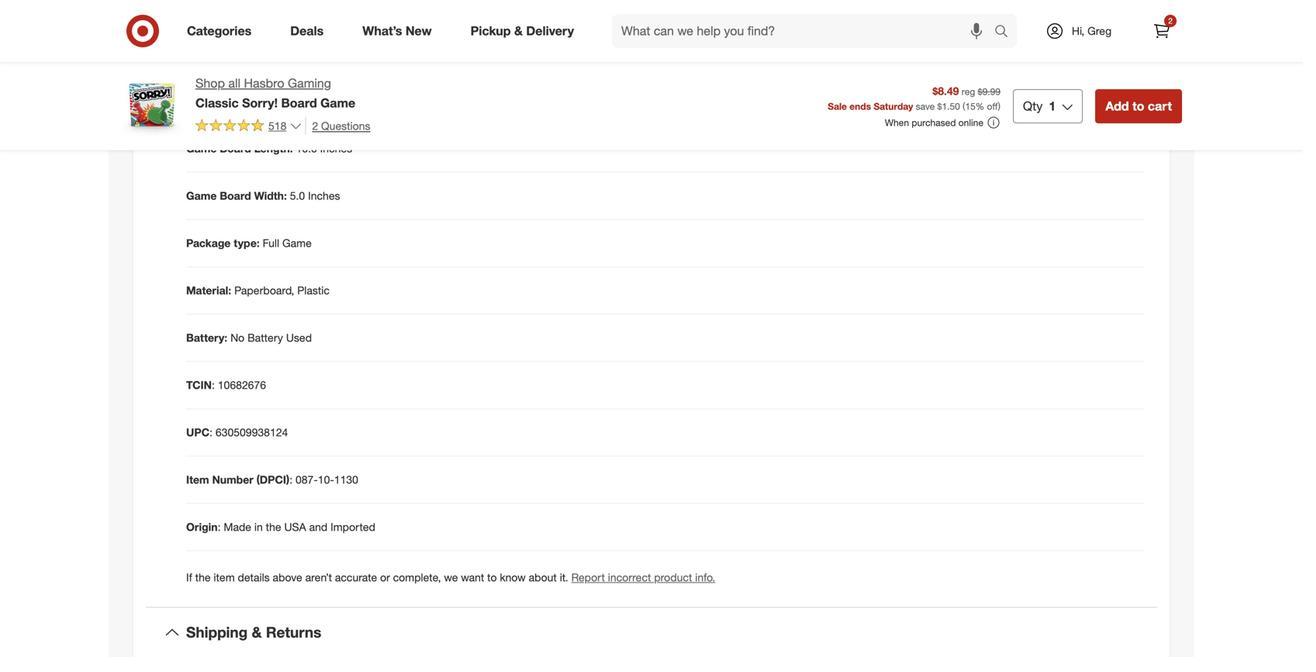 Task type: vqa. For each thing, say whether or not it's contained in the screenshot.


Task type: locate. For each thing, give the bounding box(es) containing it.
sorry!
[[242, 95, 278, 110]]

& left returns on the bottom of page
[[252, 623, 262, 641]]

518 link
[[196, 117, 302, 136]]

includes: game board, cards, game pieces
[[186, 94, 402, 108]]

0 horizontal spatial 2
[[312, 119, 318, 133]]

classic
[[196, 95, 239, 110]]

1 vertical spatial inches
[[308, 189, 340, 203]]

inches for game board length: 10.0 inches
[[320, 142, 352, 155]]

2 for 2 questions
[[312, 119, 318, 133]]

report incorrect product info. button
[[571, 570, 715, 585]]

game down 'includes:'
[[186, 142, 217, 155]]

& inside dropdown button
[[252, 623, 262, 641]]

0 vertical spatial inches
[[320, 142, 352, 155]]

complete,
[[393, 571, 441, 584]]

incorrect
[[608, 571, 651, 584]]

want
[[461, 571, 484, 584]]

: left 630509938124
[[210, 426, 213, 439]]

10682676
[[218, 378, 266, 392]]

0 vertical spatial &
[[514, 23, 523, 38]]

2 right greg
[[1169, 16, 1173, 26]]

0 vertical spatial the
[[266, 520, 281, 534]]

& for pickup
[[514, 23, 523, 38]]

greg
[[1088, 24, 1112, 38]]

0 vertical spatial to
[[1133, 98, 1145, 114]]

upc : 630509938124
[[186, 426, 288, 439]]

board
[[281, 95, 317, 110], [220, 142, 251, 155], [220, 189, 251, 203]]

all
[[228, 76, 241, 91]]

saturday
[[874, 100, 913, 112]]

know
[[500, 571, 526, 584]]

1 horizontal spatial to
[[1133, 98, 1145, 114]]

online
[[959, 117, 984, 128]]

630509938124
[[216, 426, 288, 439]]

board down gaming
[[281, 95, 317, 110]]

in
[[254, 520, 263, 534]]

1 vertical spatial the
[[195, 571, 211, 584]]

board,
[[268, 94, 300, 108]]

what's new
[[362, 23, 432, 38]]

inches
[[320, 142, 352, 155], [308, 189, 340, 203]]

087-
[[296, 473, 318, 486]]

to
[[1133, 98, 1145, 114], [487, 571, 497, 584]]

0 vertical spatial board
[[281, 95, 317, 110]]

1 horizontal spatial 2
[[1169, 16, 1173, 26]]

1 horizontal spatial &
[[514, 23, 523, 38]]

to right the add
[[1133, 98, 1145, 114]]

& for shipping
[[252, 623, 262, 641]]

delivery
[[526, 23, 574, 38]]

0 vertical spatial 2
[[1169, 16, 1173, 26]]

game right the full
[[282, 236, 312, 250]]

1130
[[334, 473, 358, 486]]

pieces
[[370, 94, 402, 108]]

qty
[[1023, 98, 1043, 114]]

:
[[212, 378, 215, 392], [210, 426, 213, 439], [290, 473, 293, 486], [218, 520, 221, 534]]

pickup
[[471, 23, 511, 38]]

1.50
[[942, 100, 960, 112]]

add to cart
[[1106, 98, 1172, 114]]

&
[[514, 23, 523, 38], [252, 623, 262, 641]]

about
[[529, 571, 557, 584]]

10-
[[318, 473, 334, 486]]

0 horizontal spatial &
[[252, 623, 262, 641]]

1 vertical spatial &
[[252, 623, 262, 641]]

it.
[[560, 571, 568, 584]]

0 horizontal spatial the
[[195, 571, 211, 584]]

the right if
[[195, 571, 211, 584]]

no
[[230, 331, 245, 345]]

game
[[236, 94, 265, 108], [338, 94, 367, 108], [321, 95, 355, 110], [186, 142, 217, 155], [186, 189, 217, 203], [282, 236, 312, 250]]

hasbro
[[244, 76, 284, 91]]

board inside the shop all hasbro gaming classic sorry! board game
[[281, 95, 317, 110]]

upc
[[186, 426, 210, 439]]

to right want
[[487, 571, 497, 584]]

width:
[[254, 189, 287, 203]]

: for 10682676
[[212, 378, 215, 392]]

game board width: 5.0 inches
[[186, 189, 340, 203]]

categories
[[187, 23, 252, 38]]

board for length:
[[220, 142, 251, 155]]

: left 10682676
[[212, 378, 215, 392]]

& right the pickup
[[514, 23, 523, 38]]

shop
[[196, 76, 225, 91]]

board left width:
[[220, 189, 251, 203]]

pickup & delivery
[[471, 23, 574, 38]]

battery
[[248, 331, 283, 345]]

%
[[976, 100, 985, 112]]

hi,
[[1072, 24, 1085, 38]]

: left made
[[218, 520, 221, 534]]

full
[[263, 236, 279, 250]]

inches for game board width: 5.0 inches
[[308, 189, 340, 203]]

questions
[[321, 119, 370, 133]]

2 inside 2 link
[[1169, 16, 1173, 26]]

cart
[[1148, 98, 1172, 114]]

item
[[186, 473, 209, 486]]

inches right 5.0
[[308, 189, 340, 203]]

cards,
[[303, 94, 335, 108]]

1 vertical spatial board
[[220, 142, 251, 155]]

the
[[266, 520, 281, 534], [195, 571, 211, 584]]

: left 087-
[[290, 473, 293, 486]]

off
[[987, 100, 998, 112]]

accurate
[[335, 571, 377, 584]]

1 vertical spatial 2
[[312, 119, 318, 133]]

when
[[885, 117, 909, 128]]

pickup & delivery link
[[457, 14, 594, 48]]

info.
[[695, 571, 715, 584]]

1 vertical spatial to
[[487, 571, 497, 584]]

2 inside 2 questions link
[[312, 119, 318, 133]]

add to cart button
[[1096, 89, 1182, 123]]

product
[[654, 571, 692, 584]]

the right in
[[266, 520, 281, 534]]

paperboard,
[[234, 284, 294, 297]]

usa
[[284, 520, 306, 534]]

2 vertical spatial board
[[220, 189, 251, 203]]

when purchased online
[[885, 117, 984, 128]]

: for made
[[218, 520, 221, 534]]

game up 2 questions link
[[321, 95, 355, 110]]

inches down 2 questions link
[[320, 142, 352, 155]]

board down 518 link
[[220, 142, 251, 155]]

2 up "10.0"
[[312, 119, 318, 133]]

0 horizontal spatial to
[[487, 571, 497, 584]]

plastic
[[297, 284, 330, 297]]

report
[[571, 571, 605, 584]]

deals link
[[277, 14, 343, 48]]

sale
[[828, 100, 847, 112]]

made
[[224, 520, 251, 534]]

1 horizontal spatial the
[[266, 520, 281, 534]]



Task type: describe. For each thing, give the bounding box(es) containing it.
what's
[[362, 23, 402, 38]]

reg
[[962, 86, 975, 97]]

$8.49 reg $9.99 sale ends saturday save $ 1.50 ( 15 % off )
[[828, 84, 1001, 112]]

game up the package
[[186, 189, 217, 203]]

game down hasbro
[[236, 94, 265, 108]]

save
[[916, 100, 935, 112]]

material:
[[186, 284, 231, 297]]

shipping & returns button
[[146, 608, 1157, 657]]

1
[[1049, 98, 1056, 114]]

15
[[965, 100, 976, 112]]

5.0
[[290, 189, 305, 203]]

origin
[[186, 520, 218, 534]]

if the item details above aren't accurate or complete, we want to know about it. report incorrect product info.
[[186, 571, 715, 584]]

game inside the shop all hasbro gaming classic sorry! board game
[[321, 95, 355, 110]]

tcin
[[186, 378, 212, 392]]

2 for 2
[[1169, 16, 1173, 26]]

add
[[1106, 98, 1129, 114]]

deals
[[290, 23, 324, 38]]

image of classic sorry! board game image
[[121, 74, 183, 137]]

purchased
[[912, 117, 956, 128]]

: for 630509938124
[[210, 426, 213, 439]]

we
[[444, 571, 458, 584]]

)
[[998, 100, 1001, 112]]

what's new link
[[349, 14, 451, 48]]

What can we help you find? suggestions appear below search field
[[612, 14, 998, 48]]

ends
[[850, 100, 871, 112]]

2 link
[[1145, 14, 1179, 48]]

search
[[988, 25, 1025, 40]]

used
[[286, 331, 312, 345]]

length:
[[254, 142, 293, 155]]

shipping & returns
[[186, 623, 321, 641]]

battery: no battery used
[[186, 331, 312, 345]]

material: paperboard, plastic
[[186, 284, 330, 297]]

categories link
[[174, 14, 271, 48]]

shipping
[[186, 623, 248, 641]]

aren't
[[305, 571, 332, 584]]

to inside "button"
[[1133, 98, 1145, 114]]

and
[[309, 520, 328, 534]]

number
[[212, 473, 253, 486]]

$
[[938, 100, 942, 112]]

game board length: 10.0 inches
[[186, 142, 352, 155]]

2 questions link
[[305, 117, 370, 135]]

origin : made in the usa and imported
[[186, 520, 375, 534]]

new
[[406, 23, 432, 38]]

imported
[[331, 520, 375, 534]]

above
[[273, 571, 302, 584]]

qty 1
[[1023, 98, 1056, 114]]

shop all hasbro gaming classic sorry! board game
[[196, 76, 355, 110]]

or
[[380, 571, 390, 584]]

game up questions
[[338, 94, 367, 108]]

battery:
[[186, 331, 227, 345]]

if
[[186, 571, 192, 584]]

item number (dpci) : 087-10-1130
[[186, 473, 358, 486]]

$8.49
[[933, 84, 959, 98]]

2 questions
[[312, 119, 370, 133]]

returns
[[266, 623, 321, 641]]

518
[[268, 119, 287, 132]]

search button
[[988, 14, 1025, 51]]

item
[[214, 571, 235, 584]]

gaming
[[288, 76, 331, 91]]

includes:
[[186, 94, 233, 108]]

type:
[[234, 236, 260, 250]]

board for width:
[[220, 189, 251, 203]]

(dpci)
[[256, 473, 290, 486]]

hi, greg
[[1072, 24, 1112, 38]]

tcin : 10682676
[[186, 378, 266, 392]]

$9.99
[[978, 86, 1001, 97]]

package
[[186, 236, 231, 250]]

10.0
[[296, 142, 317, 155]]

details
[[238, 571, 270, 584]]



